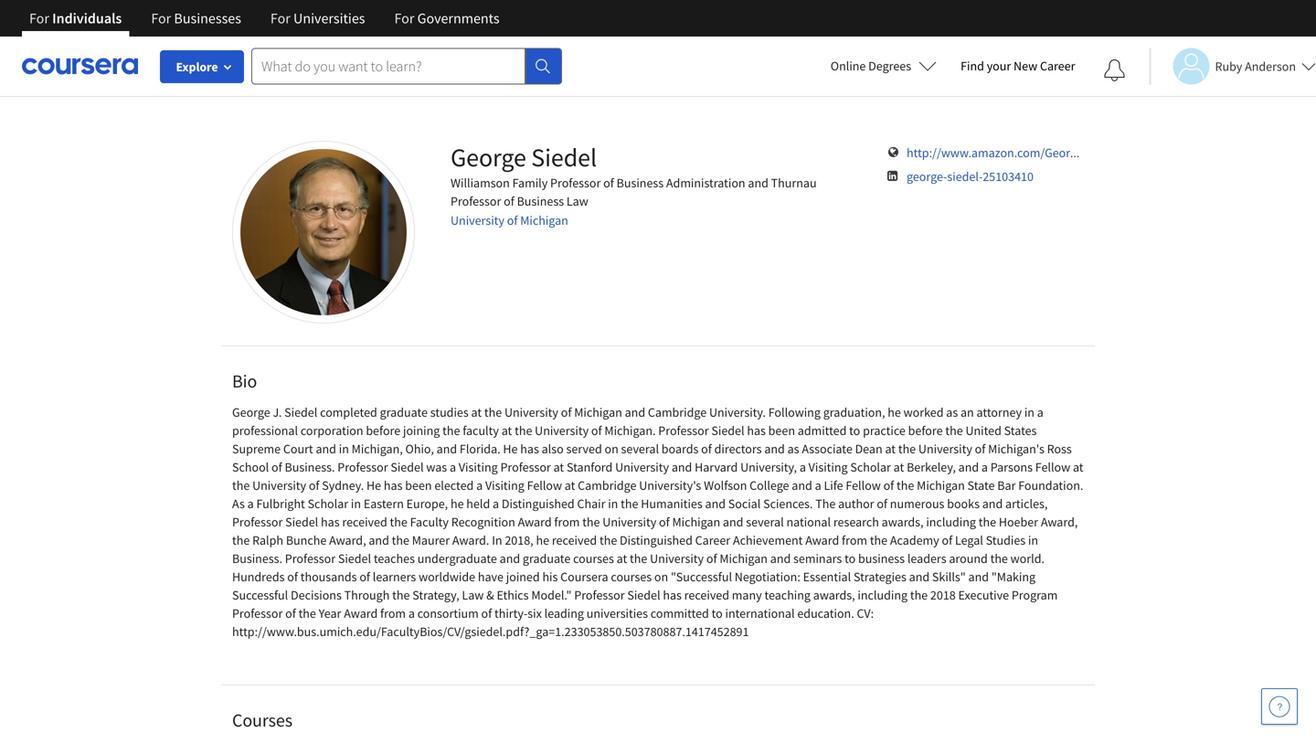 Task type: locate. For each thing, give the bounding box(es) containing it.
state
[[968, 477, 995, 494]]

award, up thousands
[[329, 532, 366, 549]]

find
[[961, 58, 985, 74]]

williamson
[[451, 175, 510, 191]]

siedel up "universities"
[[628, 587, 661, 604]]

career right new
[[1041, 58, 1076, 74]]

from down through
[[380, 605, 406, 622]]

university,
[[741, 459, 797, 476]]

at down also
[[554, 459, 564, 476]]

show notifications image
[[1104, 59, 1126, 81]]

1 vertical spatial several
[[746, 514, 784, 530]]

0 horizontal spatial business.
[[232, 551, 283, 567]]

to
[[850, 422, 861, 439], [845, 551, 856, 567], [712, 605, 723, 622]]

0 horizontal spatial george
[[232, 404, 270, 421]]

a down "strategy,"
[[409, 605, 415, 622]]

he down elected
[[451, 496, 464, 512]]

professor down coursera
[[575, 587, 625, 604]]

he right florida. at the left bottom
[[503, 441, 518, 457]]

0 horizontal spatial been
[[405, 477, 432, 494]]

0 vertical spatial several
[[621, 441, 659, 457]]

courses up "universities"
[[611, 569, 652, 585]]

chair
[[577, 496, 606, 512]]

for for universities
[[271, 9, 291, 27]]

of right author
[[877, 496, 888, 512]]

0 horizontal spatial before
[[366, 422, 401, 439]]

siedel-
[[948, 168, 983, 185]]

harvard
[[695, 459, 738, 476]]

university of michigan link
[[451, 212, 569, 229]]

http://www.bus.umich.edu/facultybios/cv/gsiedel.pdf?_ga=1.233053850.503780887.1417452891
[[232, 624, 749, 640]]

career
[[1041, 58, 1076, 74], [696, 532, 731, 549]]

0 vertical spatial scholar
[[851, 459, 892, 476]]

2 for from the left
[[151, 9, 171, 27]]

career up "successful on the right bottom of page
[[696, 532, 731, 549]]

the
[[485, 404, 502, 421], [443, 422, 460, 439], [515, 422, 533, 439], [946, 422, 964, 439], [899, 441, 916, 457], [232, 477, 250, 494], [897, 477, 915, 494], [621, 496, 639, 512], [390, 514, 408, 530], [583, 514, 600, 530], [979, 514, 997, 530], [232, 532, 250, 549], [392, 532, 410, 549], [600, 532, 618, 549], [870, 532, 888, 549], [630, 551, 648, 567], [991, 551, 1009, 567], [392, 587, 410, 604], [911, 587, 928, 604], [299, 605, 316, 622]]

award, down foundation.
[[1041, 514, 1078, 530]]

several down michigan. at the left bottom of page
[[621, 441, 659, 457]]

of up decisions
[[287, 569, 298, 585]]

1 horizontal spatial before
[[909, 422, 943, 439]]

0 vertical spatial including
[[927, 514, 977, 530]]

0 vertical spatial awards,
[[882, 514, 924, 530]]

george up professional
[[232, 404, 270, 421]]

law left &
[[462, 587, 484, 604]]

1 horizontal spatial george
[[451, 141, 527, 173]]

for governments
[[395, 9, 500, 27]]

0 horizontal spatial from
[[380, 605, 406, 622]]

from
[[555, 514, 580, 530], [842, 532, 868, 549], [380, 605, 406, 622]]

received down eastern at bottom
[[342, 514, 387, 530]]

1 horizontal spatial awards,
[[882, 514, 924, 530]]

1 horizontal spatial award
[[518, 514, 552, 530]]

courses
[[573, 551, 614, 567], [611, 569, 652, 585]]

0 horizontal spatial award
[[344, 605, 378, 622]]

2 vertical spatial from
[[380, 605, 406, 622]]

executive
[[959, 587, 1010, 604]]

coursera
[[561, 569, 609, 585]]

1 horizontal spatial received
[[552, 532, 597, 549]]

1 vertical spatial scholar
[[308, 496, 349, 512]]

None search field
[[251, 48, 562, 85]]

business
[[617, 175, 664, 191], [517, 193, 564, 209]]

1 vertical spatial law
[[462, 587, 484, 604]]

1 horizontal spatial several
[[746, 514, 784, 530]]

sydney.
[[322, 477, 364, 494]]

visiting
[[459, 459, 498, 476], [809, 459, 848, 476], [486, 477, 525, 494]]

and inside george siedel williamson family professor of business administration and thurnau professor of business law university of michigan
[[748, 175, 769, 191]]

parsons
[[991, 459, 1033, 476]]

life
[[824, 477, 844, 494]]

scholar down dean
[[851, 459, 892, 476]]

hoeber
[[999, 514, 1039, 530]]

bar
[[998, 477, 1016, 494]]

studies
[[430, 404, 469, 421]]

for up what do you want to learn? text field
[[395, 9, 415, 27]]

2018
[[931, 587, 956, 604]]

0 vertical spatial cambridge
[[648, 404, 707, 421]]

leading
[[545, 605, 584, 622]]

1 horizontal spatial been
[[769, 422, 796, 439]]

law
[[567, 193, 589, 209], [462, 587, 484, 604]]

0 vertical spatial as
[[947, 404, 959, 421]]

and up sciences.
[[792, 477, 813, 494]]

at
[[471, 404, 482, 421], [502, 422, 512, 439], [886, 441, 896, 457], [554, 459, 564, 476], [894, 459, 905, 476], [1074, 459, 1084, 476], [565, 477, 576, 494], [617, 551, 628, 567]]

1 vertical spatial including
[[858, 587, 908, 604]]

distinguished
[[502, 496, 575, 512], [620, 532, 693, 549]]

hundreds
[[232, 569, 285, 585]]

and down leaders
[[910, 569, 930, 585]]

professor
[[551, 175, 601, 191], [451, 193, 501, 209], [659, 422, 709, 439], [338, 459, 388, 476], [501, 459, 551, 476], [232, 514, 283, 530], [285, 551, 336, 567], [575, 587, 625, 604], [232, 605, 283, 622]]

of up "successful on the right bottom of page
[[707, 551, 717, 567]]

2 vertical spatial received
[[685, 587, 730, 604]]

1 vertical spatial received
[[552, 532, 597, 549]]

michigan's
[[989, 441, 1045, 457]]

2 vertical spatial award
[[344, 605, 378, 622]]

"making
[[992, 569, 1036, 585]]

from down "chair" at the bottom of the page
[[555, 514, 580, 530]]

0 horizontal spatial cambridge
[[578, 477, 637, 494]]

distinguished down humanities
[[620, 532, 693, 549]]

has up bunche
[[321, 514, 340, 530]]

program
[[1012, 587, 1058, 604]]

siedel
[[532, 141, 597, 173], [285, 404, 318, 421], [712, 422, 745, 439], [391, 459, 424, 476], [285, 514, 318, 530], [338, 551, 371, 567], [628, 587, 661, 604]]

cambridge up "chair" at the bottom of the page
[[578, 477, 637, 494]]

in down corporation
[[339, 441, 349, 457]]

law inside george siedel williamson family professor of business administration and thurnau professor of business law university of michigan
[[567, 193, 589, 209]]

siedel inside george siedel williamson family professor of business administration and thurnau professor of business law university of michigan
[[532, 141, 597, 173]]

scholar
[[851, 459, 892, 476], [308, 496, 349, 512]]

for left individuals
[[29, 9, 49, 27]]

a right 'was'
[[450, 459, 456, 476]]

0 horizontal spatial awards,
[[814, 587, 856, 604]]

of right family
[[604, 175, 614, 191]]

ruby
[[1216, 58, 1243, 75]]

siedel up thousands
[[338, 551, 371, 567]]

visiting up held
[[486, 477, 525, 494]]

he
[[888, 404, 902, 421], [451, 496, 464, 512], [536, 532, 550, 549]]

as
[[232, 496, 245, 512]]

0 horizontal spatial several
[[621, 441, 659, 457]]

a right held
[[493, 496, 499, 512]]

books
[[948, 496, 980, 512]]

0 vertical spatial award,
[[1041, 514, 1078, 530]]

fellow up foundation.
[[1036, 459, 1071, 476]]

1 for from the left
[[29, 9, 49, 27]]

0 vertical spatial to
[[850, 422, 861, 439]]

graduate up his
[[523, 551, 571, 567]]

has
[[747, 422, 766, 439], [521, 441, 539, 457], [384, 477, 403, 494], [321, 514, 340, 530], [663, 587, 682, 604]]

0 horizontal spatial award,
[[329, 532, 366, 549]]

scholar down sydney.
[[308, 496, 349, 512]]

from down research
[[842, 532, 868, 549]]

courses up coursera
[[573, 551, 614, 567]]

0 vertical spatial received
[[342, 514, 387, 530]]

business.
[[285, 459, 335, 476], [232, 551, 283, 567]]

cv:
[[857, 605, 874, 622]]

3 for from the left
[[271, 9, 291, 27]]

he right 2018,
[[536, 532, 550, 549]]

including down the "books"
[[927, 514, 977, 530]]

1 horizontal spatial including
[[927, 514, 977, 530]]

before
[[366, 422, 401, 439], [909, 422, 943, 439]]

social
[[729, 496, 761, 512]]

george up williamson
[[451, 141, 527, 173]]

0 horizontal spatial distinguished
[[502, 496, 575, 512]]

george inside george siedel williamson family professor of business administration and thurnau professor of business law university of michigan
[[451, 141, 527, 173]]

1 horizontal spatial as
[[947, 404, 959, 421]]

2 horizontal spatial from
[[842, 532, 868, 549]]

award
[[518, 514, 552, 530], [806, 532, 840, 549], [344, 605, 378, 622]]

of up served
[[592, 422, 602, 439]]

professional
[[232, 422, 298, 439]]

and left thurnau
[[748, 175, 769, 191]]

received up coursera
[[552, 532, 597, 549]]

What do you want to learn? text field
[[251, 48, 526, 85]]

of left sydney.
[[309, 477, 320, 494]]

0 horizontal spatial as
[[788, 441, 800, 457]]

george j. siedel completed graduate studies at the university of michigan and cambridge university. following graduation, he worked as an attorney in a professional corporation before joining the faculty at the university of michigan. professor siedel has been admitted to practice before the united states supreme court and in michigan, ohio, and florida. he has also served on several boards of directors and as associate dean at the university of michigan's ross school of business. professor siedel was a visiting professor at stanford university and harvard university, a visiting scholar at berkeley, and a parsons fellow at the university of sydney. he has been elected a visiting fellow at cambridge university's wolfson college and a life fellow of the michigan state bar foundation. as a fulbright scholar in eastern europe, he held a distinguished chair in the humanities and social sciences. the author of numerous books and articles, professor siedel has received the faculty recognition award from the university of michigan and several national research awards, including the hoeber award, the ralph bunche award, and the maurer award. in 2018, he received the distinguished career achievement award from the academy of legal studies in business. professor siedel teaches undergraduate and graduate courses at the university of michigan and seminars to business leaders around the world. hundreds of thousands of learners worldwide have joined his coursera courses on "successful negotiation: essential strategies and skills" and "making successful decisions through the strategy, law & ethics model." professor siedel has received many teaching awards, including the 2018 executive program professor of the year award from a consortium of thirty-six leading universities committed to international education. cv: http://www.bus.umich.edu/facultybios/cv/gsiedel.pdf?_ga=1.233053850.503780887.1417452891
[[232, 404, 1084, 640]]

0 horizontal spatial including
[[858, 587, 908, 604]]

http://www.amazon.com/george-j.-siedel/e/b00288h4ry link
[[907, 144, 1215, 161]]

2 horizontal spatial he
[[888, 404, 902, 421]]

ralph
[[252, 532, 284, 549]]

a left life
[[815, 477, 822, 494]]

states
[[1005, 422, 1037, 439]]

1 horizontal spatial he
[[503, 441, 518, 457]]

michigan down family
[[521, 212, 569, 229]]

of down humanities
[[659, 514, 670, 530]]

1 vertical spatial george
[[232, 404, 270, 421]]

1 vertical spatial from
[[842, 532, 868, 549]]

a down associate
[[800, 459, 806, 476]]

individuals
[[52, 9, 122, 27]]

for for individuals
[[29, 9, 49, 27]]

1 horizontal spatial award,
[[1041, 514, 1078, 530]]

distinguished up 2018,
[[502, 496, 575, 512]]

0 vertical spatial business
[[617, 175, 664, 191]]

0 horizontal spatial he
[[451, 496, 464, 512]]

0 vertical spatial courses
[[573, 551, 614, 567]]

george inside george j. siedel completed graduate studies at the university of michigan and cambridge university. following graduation, he worked as an attorney in a professional corporation before joining the faculty at the university of michigan. professor siedel has been admitted to practice before the united states supreme court and in michigan, ohio, and florida. he has also served on several boards of directors and as associate dean at the university of michigan's ross school of business. professor siedel was a visiting professor at stanford university and harvard university, a visiting scholar at berkeley, and a parsons fellow at the university of sydney. he has been elected a visiting fellow at cambridge university's wolfson college and a life fellow of the michigan state bar foundation. as a fulbright scholar in eastern europe, he held a distinguished chair in the humanities and social sciences. the author of numerous books and articles, professor siedel has received the faculty recognition award from the university of michigan and several national research awards, including the hoeber award, the ralph bunche award, and the maurer award. in 2018, he received the distinguished career achievement award from the academy of legal studies in business. professor siedel teaches undergraduate and graduate courses at the university of michigan and seminars to business leaders around the world. hundreds of thousands of learners worldwide have joined his coursera courses on "successful negotiation: essential strategies and skills" and "making successful decisions through the strategy, law & ethics model." professor siedel has received many teaching awards, including the 2018 executive program professor of the year award from a consortium of thirty-six leading universities committed to international education. cv: http://www.bus.umich.edu/facultybios/cv/gsiedel.pdf?_ga=1.233053850.503780887.1417452891
[[232, 404, 270, 421]]

2 vertical spatial to
[[712, 605, 723, 622]]

a right attorney
[[1038, 404, 1044, 421]]

university.
[[710, 404, 766, 421]]

of
[[604, 175, 614, 191], [504, 193, 515, 209], [507, 212, 518, 229], [561, 404, 572, 421], [592, 422, 602, 439], [702, 441, 712, 457], [975, 441, 986, 457], [272, 459, 282, 476], [309, 477, 320, 494], [884, 477, 895, 494], [877, 496, 888, 512], [659, 514, 670, 530], [942, 532, 953, 549], [707, 551, 717, 567], [287, 569, 298, 585], [360, 569, 370, 585], [285, 605, 296, 622], [481, 605, 492, 622]]

george for j.
[[232, 404, 270, 421]]

professor right family
[[551, 175, 601, 191]]

universities
[[587, 605, 648, 622]]

0 vertical spatial he
[[503, 441, 518, 457]]

in
[[1025, 404, 1035, 421], [339, 441, 349, 457], [351, 496, 361, 512], [608, 496, 618, 512], [1029, 532, 1039, 549]]

0 vertical spatial career
[[1041, 58, 1076, 74]]

2 horizontal spatial award
[[806, 532, 840, 549]]

of down family
[[507, 212, 518, 229]]

1 vertical spatial he
[[451, 496, 464, 512]]

0 horizontal spatial on
[[605, 441, 619, 457]]

school
[[232, 459, 269, 476]]

0 vertical spatial from
[[555, 514, 580, 530]]

1 horizontal spatial he
[[536, 532, 550, 549]]

university inside george siedel williamson family professor of business administration and thurnau professor of business law university of michigan
[[451, 212, 505, 229]]

0 vertical spatial award
[[518, 514, 552, 530]]

0 vertical spatial he
[[888, 404, 902, 421]]

george for siedel
[[451, 141, 527, 173]]

1 vertical spatial business
[[517, 193, 564, 209]]

admitted
[[798, 422, 847, 439]]

1 horizontal spatial distinguished
[[620, 532, 693, 549]]

graduate
[[380, 404, 428, 421], [523, 551, 571, 567]]

1 vertical spatial graduate
[[523, 551, 571, 567]]

1 vertical spatial courses
[[611, 569, 652, 585]]

to right the committed
[[712, 605, 723, 622]]

fellow
[[1036, 459, 1071, 476], [527, 477, 562, 494], [846, 477, 881, 494]]

2 before from the left
[[909, 422, 943, 439]]

bio
[[232, 370, 257, 393]]

for for businesses
[[151, 9, 171, 27]]

several
[[621, 441, 659, 457], [746, 514, 784, 530]]

your
[[987, 58, 1012, 74]]

1 horizontal spatial business.
[[285, 459, 335, 476]]

1 vertical spatial career
[[696, 532, 731, 549]]

1 vertical spatial he
[[367, 477, 381, 494]]

thirty-
[[495, 605, 528, 622]]

michigan
[[521, 212, 569, 229], [574, 404, 623, 421], [917, 477, 965, 494], [673, 514, 721, 530], [720, 551, 768, 567]]

0 vertical spatial graduate
[[380, 404, 428, 421]]

0 vertical spatial been
[[769, 422, 796, 439]]

1 vertical spatial award,
[[329, 532, 366, 549]]

many
[[732, 587, 762, 604]]

award up seminars
[[806, 532, 840, 549]]

professor down michigan,
[[338, 459, 388, 476]]

graduate up joining
[[380, 404, 428, 421]]

he up practice
[[888, 404, 902, 421]]

0 horizontal spatial career
[[696, 532, 731, 549]]

1 horizontal spatial on
[[655, 569, 669, 585]]

2 horizontal spatial fellow
[[1036, 459, 1071, 476]]

been up europe,
[[405, 477, 432, 494]]

for left businesses
[[151, 9, 171, 27]]

for left universities
[[271, 9, 291, 27]]

legal
[[956, 532, 984, 549]]

1 vertical spatial distinguished
[[620, 532, 693, 549]]

corporation
[[301, 422, 364, 439]]

fellow down also
[[527, 477, 562, 494]]

visiting down associate
[[809, 459, 848, 476]]

received down "successful on the right bottom of page
[[685, 587, 730, 604]]

0 vertical spatial law
[[567, 193, 589, 209]]

he up eastern at bottom
[[367, 477, 381, 494]]

several up the achievement
[[746, 514, 784, 530]]

0 vertical spatial george
[[451, 141, 527, 173]]

help center image
[[1269, 696, 1291, 718]]

2 horizontal spatial received
[[685, 587, 730, 604]]

for for governments
[[395, 9, 415, 27]]

award down through
[[344, 605, 378, 622]]

0 vertical spatial distinguished
[[502, 496, 575, 512]]

consortium
[[418, 605, 479, 622]]

including
[[927, 514, 977, 530], [858, 587, 908, 604]]

to up the essential
[[845, 551, 856, 567]]

before up michigan,
[[366, 422, 401, 439]]

national
[[787, 514, 831, 530]]

numerous
[[891, 496, 945, 512]]

1 vertical spatial as
[[788, 441, 800, 457]]

on left "successful on the right bottom of page
[[655, 569, 669, 585]]

0 horizontal spatial law
[[462, 587, 484, 604]]

george-siedel-25103410 link
[[907, 168, 1034, 185]]

4 for from the left
[[395, 9, 415, 27]]



Task type: vqa. For each thing, say whether or not it's contained in the screenshot.
the middle skills
no



Task type: describe. For each thing, give the bounding box(es) containing it.
0 vertical spatial on
[[605, 441, 619, 457]]

of up numerous at the right of page
[[884, 477, 895, 494]]

and up university,
[[765, 441, 785, 457]]

at up "faculty"
[[471, 404, 482, 421]]

also
[[542, 441, 564, 457]]

author
[[839, 496, 875, 512]]

professor down also
[[501, 459, 551, 476]]

at right "faculty"
[[502, 422, 512, 439]]

siedel up bunche
[[285, 514, 318, 530]]

ethics
[[497, 587, 529, 604]]

fulbright
[[256, 496, 305, 512]]

model."
[[532, 587, 572, 604]]

and down boards at bottom
[[672, 459, 693, 476]]

has up the committed
[[663, 587, 682, 604]]

http://www.amazon.com/george-j.-siedel/e/b00288h4ry
[[907, 144, 1215, 161]]

degrees
[[869, 58, 912, 74]]

at up "universities"
[[617, 551, 628, 567]]

studies
[[986, 532, 1026, 549]]

in right "chair" at the bottom of the page
[[608, 496, 618, 512]]

new
[[1014, 58, 1038, 74]]

has up eastern at bottom
[[384, 477, 403, 494]]

michigan,
[[352, 441, 403, 457]]

1 vertical spatial award
[[806, 532, 840, 549]]

practice
[[863, 422, 906, 439]]

law inside george j. siedel completed graduate studies at the university of michigan and cambridge university. following graduation, he worked as an attorney in a professional corporation before joining the faculty at the university of michigan. professor siedel has been admitted to practice before the united states supreme court and in michigan, ohio, and florida. he has also served on several boards of directors and as associate dean at the university of michigan's ross school of business. professor siedel was a visiting professor at stanford university and harvard university, a visiting scholar at berkeley, and a parsons fellow at the university of sydney. he has been elected a visiting fellow at cambridge university's wolfson college and a life fellow of the michigan state bar foundation. as a fulbright scholar in eastern europe, he held a distinguished chair in the humanities and social sciences. the author of numerous books and articles, professor siedel has received the faculty recognition award from the university of michigan and several national research awards, including the hoeber award, the ralph bunche award, and the maurer award. in 2018, he received the distinguished career achievement award from the academy of legal studies in business. professor siedel teaches undergraduate and graduate courses at the university of michigan and seminars to business leaders around the world. hundreds of thousands of learners worldwide have joined his coursera courses on "successful negotiation: essential strategies and skills" and "making successful decisions through the strategy, law & ethics model." professor siedel has received many teaching awards, including the 2018 executive program professor of the year award from a consortium of thirty-six leading universities committed to international education. cv: http://www.bus.umich.edu/facultybios/cv/gsiedel.pdf?_ga=1.233053850.503780887.1417452891
[[462, 587, 484, 604]]

and down the achievement
[[771, 551, 791, 567]]

j.-
[[1087, 144, 1100, 161]]

governments
[[418, 9, 500, 27]]

and down social
[[723, 514, 744, 530]]

of down &
[[481, 605, 492, 622]]

in up states
[[1025, 404, 1035, 421]]

was
[[426, 459, 447, 476]]

and up 'was'
[[437, 441, 457, 457]]

and down state
[[983, 496, 1003, 512]]

j.
[[273, 404, 282, 421]]

2 vertical spatial he
[[536, 532, 550, 549]]

faculty
[[463, 422, 499, 439]]

six
[[528, 605, 542, 622]]

academy
[[891, 532, 940, 549]]

following
[[769, 404, 821, 421]]

joined
[[506, 569, 540, 585]]

at left 'berkeley,'
[[894, 459, 905, 476]]

year
[[319, 605, 341, 622]]

seminars
[[794, 551, 842, 567]]

at down stanford
[[565, 477, 576, 494]]

professor down williamson
[[451, 193, 501, 209]]

has left also
[[521, 441, 539, 457]]

1 vertical spatial cambridge
[[578, 477, 637, 494]]

worldwide
[[419, 569, 476, 585]]

an
[[961, 404, 975, 421]]

for businesses
[[151, 9, 241, 27]]

business
[[859, 551, 905, 567]]

faculty
[[410, 514, 449, 530]]

directors
[[715, 441, 762, 457]]

1 horizontal spatial business
[[617, 175, 664, 191]]

held
[[467, 496, 490, 512]]

award.
[[453, 532, 490, 549]]

florida.
[[460, 441, 501, 457]]

essential
[[803, 569, 852, 585]]

0 horizontal spatial received
[[342, 514, 387, 530]]

find your new career link
[[952, 55, 1085, 78]]

university's
[[639, 477, 702, 494]]

sciences.
[[764, 496, 813, 512]]

ruby anderson button
[[1150, 48, 1317, 85]]

banner navigation
[[15, 0, 515, 37]]

1 horizontal spatial fellow
[[846, 477, 881, 494]]

professor down successful
[[232, 605, 283, 622]]

and down wolfson
[[706, 496, 726, 512]]

served
[[567, 441, 602, 457]]

teaching
[[765, 587, 811, 604]]

thurnau
[[772, 175, 817, 191]]

1 vertical spatial awards,
[[814, 587, 856, 604]]

strategy,
[[413, 587, 460, 604]]

and up state
[[959, 459, 980, 476]]

of down united
[[975, 441, 986, 457]]

and down 2018,
[[500, 551, 520, 567]]

world.
[[1011, 551, 1045, 567]]

and up michigan. at the left bottom of page
[[625, 404, 646, 421]]

professor up boards at bottom
[[659, 422, 709, 439]]

professor down bunche
[[285, 551, 336, 567]]

1 horizontal spatial scholar
[[851, 459, 892, 476]]

michigan up negotiation:
[[720, 551, 768, 567]]

ohio,
[[406, 441, 434, 457]]

michigan inside george siedel williamson family professor of business administration and thurnau professor of business law university of michigan
[[521, 212, 569, 229]]

coursera image
[[22, 51, 138, 81]]

professor up ralph
[[232, 514, 283, 530]]

maurer
[[412, 532, 450, 549]]

siedel down ohio,
[[391, 459, 424, 476]]

worked
[[904, 404, 944, 421]]

in down sydney.
[[351, 496, 361, 512]]

0 horizontal spatial graduate
[[380, 404, 428, 421]]

decisions
[[291, 587, 342, 604]]

michigan down 'berkeley,'
[[917, 477, 965, 494]]

0 horizontal spatial business
[[517, 193, 564, 209]]

of down decisions
[[285, 605, 296, 622]]

1 horizontal spatial cambridge
[[648, 404, 707, 421]]

a up state
[[982, 459, 989, 476]]

michigan up michigan. at the left bottom of page
[[574, 404, 623, 421]]

career inside george j. siedel completed graduate studies at the university of michigan and cambridge university. following graduation, he worked as an attorney in a professional corporation before joining the faculty at the university of michigan. professor siedel has been admitted to practice before the united states supreme court and in michigan, ohio, and florida. he has also served on several boards of directors and as associate dean at the university of michigan's ross school of business. professor siedel was a visiting professor at stanford university and harvard university, a visiting scholar at berkeley, and a parsons fellow at the university of sydney. he has been elected a visiting fellow at cambridge university's wolfson college and a life fellow of the michigan state bar foundation. as a fulbright scholar in eastern europe, he held a distinguished chair in the humanities and social sciences. the author of numerous books and articles, professor siedel has received the faculty recognition award from the university of michigan and several national research awards, including the hoeber award, the ralph bunche award, and the maurer award. in 2018, he received the distinguished career achievement award from the academy of legal studies in business. professor siedel teaches undergraduate and graduate courses at the university of michigan and seminars to business leaders around the world. hundreds of thousands of learners worldwide have joined his coursera courses on "successful negotiation: essential strategies and skills" and "making successful decisions through the strategy, law & ethics model." professor siedel has received many teaching awards, including the 2018 executive program professor of the year award from a consortium of thirty-six leading universities committed to international education. cv: http://www.bus.umich.edu/facultybios/cv/gsiedel.pdf?_ga=1.233053850.503780887.1417452891
[[696, 532, 731, 549]]

successful
[[232, 587, 288, 604]]

graduation,
[[824, 404, 886, 421]]

0 horizontal spatial fellow
[[527, 477, 562, 494]]

find your new career
[[961, 58, 1076, 74]]

of right school
[[272, 459, 282, 476]]

has up directors
[[747, 422, 766, 439]]

profile image
[[232, 141, 415, 324]]

of up also
[[561, 404, 572, 421]]

0 vertical spatial business.
[[285, 459, 335, 476]]

"successful
[[671, 569, 732, 585]]

1 before from the left
[[366, 422, 401, 439]]

siedel right the j.
[[285, 404, 318, 421]]

elected
[[435, 477, 474, 494]]

international
[[726, 605, 795, 622]]

of up harvard
[[702, 441, 712, 457]]

strategies
[[854, 569, 907, 585]]

1 vertical spatial on
[[655, 569, 669, 585]]

&
[[487, 587, 494, 604]]

negotiation:
[[735, 569, 801, 585]]

1 horizontal spatial graduate
[[523, 551, 571, 567]]

anderson
[[1246, 58, 1297, 75]]

michigan.
[[605, 422, 656, 439]]

1 horizontal spatial from
[[555, 514, 580, 530]]

and down corporation
[[316, 441, 336, 457]]

at up foundation.
[[1074, 459, 1084, 476]]

siedel down university.
[[712, 422, 745, 439]]

thousands
[[301, 569, 357, 585]]

universities
[[294, 9, 365, 27]]

of up 'university of michigan' link
[[504, 193, 515, 209]]

and up executive
[[969, 569, 989, 585]]

michigan down humanities
[[673, 514, 721, 530]]

skills"
[[933, 569, 966, 585]]

a up held
[[477, 477, 483, 494]]

at down practice
[[886, 441, 896, 457]]

in up world. on the bottom of the page
[[1029, 532, 1039, 549]]

a right as
[[247, 496, 254, 512]]

berkeley,
[[907, 459, 956, 476]]

0 horizontal spatial he
[[367, 477, 381, 494]]

stanford
[[567, 459, 613, 476]]

eastern
[[364, 496, 404, 512]]

2018,
[[505, 532, 534, 549]]

undergraduate
[[418, 551, 497, 567]]

court
[[283, 441, 313, 457]]

of left legal
[[942, 532, 953, 549]]

1 vertical spatial to
[[845, 551, 856, 567]]

1 vertical spatial been
[[405, 477, 432, 494]]

have
[[478, 569, 504, 585]]

and up teaches
[[369, 532, 389, 549]]

of up through
[[360, 569, 370, 585]]

businesses
[[174, 9, 241, 27]]

online degrees
[[831, 58, 912, 74]]

family
[[513, 175, 548, 191]]

boards
[[662, 441, 699, 457]]

learners
[[373, 569, 416, 585]]

george-siedel-25103410
[[907, 168, 1034, 185]]

ruby anderson
[[1216, 58, 1297, 75]]

humanities
[[641, 496, 703, 512]]

1 horizontal spatial career
[[1041, 58, 1076, 74]]

foundation.
[[1019, 477, 1084, 494]]

siedel/e/b00288h4ry
[[1100, 144, 1215, 161]]

through
[[344, 587, 390, 604]]

1 vertical spatial business.
[[232, 551, 283, 567]]

articles,
[[1006, 496, 1048, 512]]

visiting down florida. at the left bottom
[[459, 459, 498, 476]]

0 horizontal spatial scholar
[[308, 496, 349, 512]]



